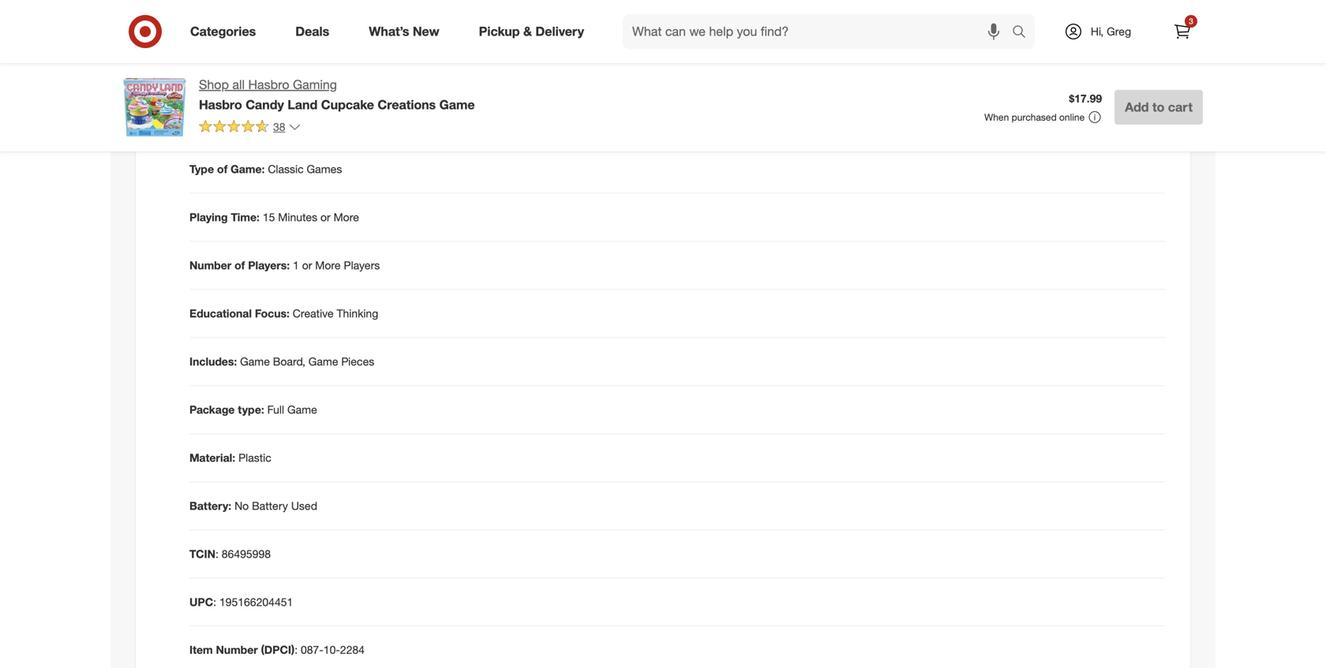 Task type: vqa. For each thing, say whether or not it's contained in the screenshot.
type:
yes



Task type: locate. For each thing, give the bounding box(es) containing it.
material:
[[189, 451, 235, 465]]

1 horizontal spatial or
[[321, 210, 331, 224]]

number of players: 1 or more players
[[189, 258, 380, 272]]

players
[[344, 258, 380, 272]]

more right 1
[[315, 258, 341, 272]]

1 vertical spatial more
[[315, 258, 341, 272]]

playing time: 15 minutes or more
[[189, 210, 359, 224]]

1 vertical spatial number
[[216, 644, 258, 658]]

what's new
[[369, 24, 440, 39]]

1 vertical spatial or
[[302, 258, 312, 272]]

or right minutes
[[321, 210, 331, 224]]

hi, greg
[[1091, 24, 1132, 38]]

specifications button
[[148, 56, 1178, 107]]

more for 15 minutes or more
[[334, 210, 359, 224]]

includes: game board, game pieces
[[189, 355, 374, 369]]

0 vertical spatial hasbro
[[248, 77, 289, 92]]

or right 1
[[302, 258, 312, 272]]

2 vertical spatial :
[[295, 644, 298, 658]]

more right minutes
[[334, 210, 359, 224]]

suggested
[[189, 114, 246, 128]]

$17.99
[[1069, 92, 1102, 106]]

all
[[232, 77, 245, 92]]

:
[[216, 547, 219, 561], [213, 596, 216, 609], [295, 644, 298, 658]]

thinking
[[337, 307, 378, 320]]

of right 'type'
[[217, 162, 228, 176]]

deals
[[295, 24, 329, 39]]

cart
[[1168, 99, 1193, 115]]

package type: full game
[[189, 403, 317, 417]]

15
[[263, 210, 275, 224]]

of for type
[[217, 162, 228, 176]]

0 vertical spatial or
[[321, 210, 331, 224]]

tcin
[[189, 547, 216, 561]]

when purchased online
[[985, 111, 1085, 123]]

hasbro up candy on the left of the page
[[248, 77, 289, 92]]

what's new link
[[356, 14, 459, 49]]

item number (dpci) : 087-10-2284
[[189, 644, 365, 658]]

0 horizontal spatial hasbro
[[199, 97, 242, 112]]

when
[[985, 111, 1009, 123]]

online
[[1060, 111, 1085, 123]]

up
[[337, 114, 351, 128]]

game inside shop all hasbro gaming hasbro candy land cupcake creations game
[[439, 97, 475, 112]]

1 vertical spatial :
[[213, 596, 216, 609]]

0 horizontal spatial or
[[302, 258, 312, 272]]

&
[[523, 24, 532, 39]]

add to cart
[[1125, 99, 1193, 115]]

or for minutes
[[321, 210, 331, 224]]

categories link
[[177, 14, 276, 49]]

used
[[291, 499, 317, 513]]

gaming
[[293, 77, 337, 92]]

pieces
[[341, 355, 374, 369]]

more
[[334, 210, 359, 224], [315, 258, 341, 272]]

game
[[439, 97, 475, 112], [240, 355, 270, 369], [309, 355, 338, 369], [287, 403, 317, 417]]

of left 'players:'
[[235, 258, 245, 272]]

86495998
[[222, 547, 271, 561]]

of
[[217, 162, 228, 176], [235, 258, 245, 272]]

creations
[[378, 97, 436, 112]]

0 vertical spatial of
[[217, 162, 228, 176]]

to
[[1153, 99, 1165, 115]]

1 horizontal spatial of
[[235, 258, 245, 272]]

tcin : 86495998
[[189, 547, 271, 561]]

1 vertical spatial of
[[235, 258, 245, 272]]

add to cart button
[[1115, 90, 1203, 125]]

: left 195166204451
[[213, 596, 216, 609]]

number right item
[[216, 644, 258, 658]]

greg
[[1107, 24, 1132, 38]]

specifications
[[189, 72, 291, 90]]

game right board,
[[309, 355, 338, 369]]

new
[[413, 24, 440, 39]]

: for tcin
[[216, 547, 219, 561]]

board,
[[273, 355, 305, 369]]

What can we help you find? suggestions appear below search field
[[623, 14, 1016, 49]]

type of game: classic games
[[189, 162, 342, 176]]

game:
[[231, 162, 265, 176]]

0 vertical spatial number
[[189, 258, 232, 272]]

type
[[189, 162, 214, 176]]

upc
[[189, 596, 213, 609]]

number
[[189, 258, 232, 272], [216, 644, 258, 658]]

game left board,
[[240, 355, 270, 369]]

land
[[288, 97, 318, 112]]

or for 1
[[302, 258, 312, 272]]

shop all hasbro gaming hasbro candy land cupcake creations game
[[199, 77, 475, 112]]

0 horizontal spatial of
[[217, 162, 228, 176]]

educational focus: creative thinking
[[189, 307, 378, 320]]

number down playing
[[189, 258, 232, 272]]

hasbro
[[248, 77, 289, 92], [199, 97, 242, 112]]

3
[[1189, 16, 1194, 26]]

package
[[189, 403, 235, 417]]

item
[[189, 644, 213, 658]]

game right creations
[[439, 97, 475, 112]]

: left 86495998
[[216, 547, 219, 561]]

hasbro up suggested
[[199, 97, 242, 112]]

0 vertical spatial :
[[216, 547, 219, 561]]

or
[[321, 210, 331, 224], [302, 258, 312, 272]]

0 vertical spatial more
[[334, 210, 359, 224]]

deals link
[[282, 14, 349, 49]]

: left 087-
[[295, 644, 298, 658]]

image of hasbro candy land cupcake creations game image
[[123, 76, 186, 139]]

playing
[[189, 210, 228, 224]]



Task type: describe. For each thing, give the bounding box(es) containing it.
087-
[[301, 644, 324, 658]]

classic
[[268, 162, 304, 176]]

1
[[293, 258, 299, 272]]

players:
[[248, 258, 290, 272]]

educational
[[189, 307, 252, 320]]

no
[[235, 499, 249, 513]]

focus:
[[255, 307, 290, 320]]

3 link
[[1165, 14, 1200, 49]]

creative
[[293, 307, 334, 320]]

5
[[276, 114, 282, 128]]

cupcake
[[321, 97, 374, 112]]

shop
[[199, 77, 229, 92]]

battery: no battery used
[[189, 499, 317, 513]]

195166204451
[[219, 596, 293, 609]]

add
[[1125, 99, 1149, 115]]

: for upc
[[213, 596, 216, 609]]

what's
[[369, 24, 409, 39]]

hi,
[[1091, 24, 1104, 38]]

2284
[[340, 644, 365, 658]]

material: plastic
[[189, 451, 271, 465]]

38
[[273, 120, 285, 134]]

more for 1 or more players
[[315, 258, 341, 272]]

1 vertical spatial hasbro
[[199, 97, 242, 112]]

game right full
[[287, 403, 317, 417]]

38 link
[[199, 119, 301, 137]]

pickup & delivery
[[479, 24, 584, 39]]

search
[[1005, 25, 1043, 41]]

age:
[[249, 114, 273, 128]]

battery:
[[189, 499, 231, 513]]

minutes
[[278, 210, 317, 224]]

purchased
[[1012, 111, 1057, 123]]

full
[[267, 403, 284, 417]]

of for number
[[235, 258, 245, 272]]

plastic
[[239, 451, 271, 465]]

search button
[[1005, 14, 1043, 52]]

delivery
[[536, 24, 584, 39]]

includes:
[[189, 355, 237, 369]]

time:
[[231, 210, 260, 224]]

games
[[307, 162, 342, 176]]

years
[[285, 114, 312, 128]]

upc : 195166204451
[[189, 596, 293, 609]]

suggested age: 5 years and up
[[189, 114, 351, 128]]

candy
[[246, 97, 284, 112]]

and
[[315, 114, 334, 128]]

pickup
[[479, 24, 520, 39]]

(dpci)
[[261, 644, 295, 658]]

type:
[[238, 403, 264, 417]]

battery
[[252, 499, 288, 513]]

pickup & delivery link
[[466, 14, 604, 49]]

1 horizontal spatial hasbro
[[248, 77, 289, 92]]

categories
[[190, 24, 256, 39]]

10-
[[324, 644, 340, 658]]



